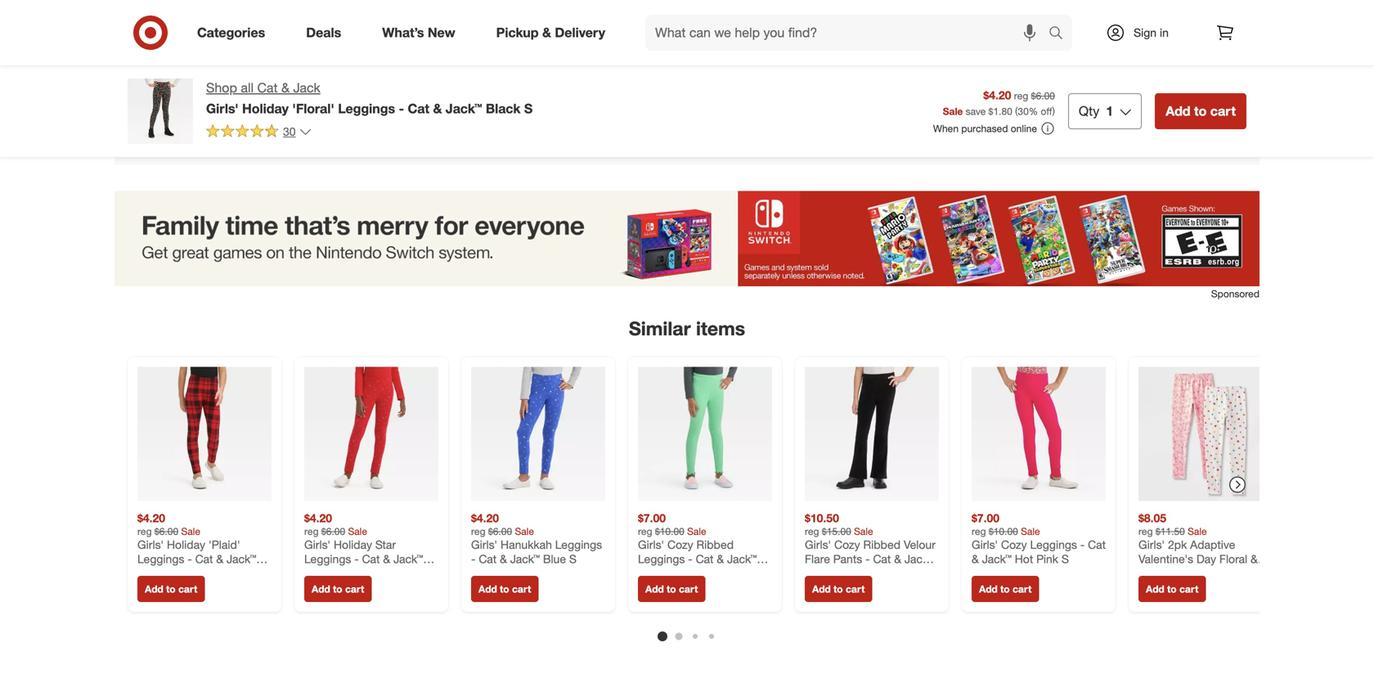 Task type: locate. For each thing, give the bounding box(es) containing it.
What can we help you find? suggestions appear below search field
[[646, 15, 1053, 51]]

ribbed for &
[[697, 537, 734, 552]]

cart for girls' holiday 'plaid' leggings - cat & jack™ dark red s
[[178, 583, 197, 595]]

add down $7.00 reg $10.00 sale girls' cozy leggings - cat & jack™ hot pink s
[[979, 583, 998, 595]]

1 horizontal spatial 30
[[1018, 105, 1029, 117]]

girls' inside $4.20 reg $6.00 sale girls' holiday 'plaid' leggings - cat & jack™ dark red s
[[137, 537, 164, 552]]

reg for girls' cozy leggings - cat & jack™ hot pink s
[[972, 525, 986, 537]]

$6.00
[[1032, 90, 1056, 102], [155, 525, 178, 537], [321, 525, 345, 537], [488, 525, 512, 537]]

$10.00 inside $7.00 reg $10.00 sale girls' cozy leggings - cat & jack™ hot pink s
[[989, 525, 1019, 537]]

jack™ inside $4.20 reg $6.00 sale girls' hanukkah leggings - cat & jack™ blue s
[[510, 552, 540, 566]]

reg up mint
[[638, 525, 653, 537]]

&
[[543, 25, 551, 41], [281, 80, 290, 96], [433, 101, 442, 116], [216, 552, 224, 566], [383, 552, 390, 566], [500, 552, 507, 566], [717, 552, 724, 566], [895, 552, 902, 566], [972, 552, 979, 566]]

leggings inside $4.20 reg $6.00 sale girls' holiday star leggings - cat & jack™ red s
[[304, 552, 351, 566]]

add for girls' cozy ribbed velour flare pants - cat & jack™ black s
[[813, 583, 831, 595]]

similar
[[629, 317, 691, 340]]

ask a question button
[[196, 53, 310, 89]]

2 $7.00 from the left
[[972, 511, 1000, 525]]

q&a button
[[154, 0, 1221, 46]]

$4.20 inside $4.20 reg $6.00 sale save $ 1.80 ( 30 % off )
[[984, 88, 1012, 102]]

2 horizontal spatial holiday
[[334, 537, 372, 552]]

girls' left "hanukkah"
[[471, 537, 498, 552]]

girls' up dark on the bottom of the page
[[137, 537, 164, 552]]

1 horizontal spatial red
[[304, 566, 325, 580]]

a
[[234, 62, 242, 78]]

2 cozy from the left
[[835, 537, 861, 552]]

girls' 2pk adaptive valentine's day floral & hearts leggings - cat & jack™ pink/cream s image
[[1139, 367, 1273, 501]]

holiday
[[242, 101, 289, 116], [167, 537, 205, 552], [334, 537, 372, 552]]

shop all cat & jack girls' holiday 'floral' leggings - cat & jack™ black s
[[206, 80, 533, 116]]

cozy left 'pink'
[[1002, 537, 1027, 552]]

add down $4.20 reg $6.00 sale girls' holiday star leggings - cat & jack™ red s
[[312, 583, 330, 595]]

reg for girls' cozy ribbed velour flare pants - cat & jack™ black s
[[805, 525, 820, 537]]

s inside $4.20 reg $6.00 sale girls' hanukkah leggings - cat & jack™ blue s
[[569, 552, 577, 566]]

sign in
[[1134, 25, 1169, 40]]

ask a question
[[207, 62, 299, 78]]

search
[[1042, 26, 1081, 42]]

add down dark on the bottom of the page
[[145, 583, 163, 595]]

leggings inside $4.20 reg $6.00 sale girls' hanukkah leggings - cat & jack™ blue s
[[555, 537, 602, 552]]

save
[[966, 105, 986, 117]]

sale for girls' holiday star leggings - cat & jack™ red s
[[348, 525, 367, 537]]

girls' left star
[[304, 537, 331, 552]]

sign in link
[[1092, 15, 1195, 51]]

add down mint
[[646, 583, 664, 595]]

- left 'plaid'
[[188, 552, 192, 566]]

girls' for girls' cozy ribbed leggings - cat & jack™ mint green s
[[638, 537, 665, 552]]

add for girls' holiday 'plaid' leggings - cat & jack™ dark red s
[[145, 583, 163, 595]]

add to cart
[[1166, 103, 1236, 119], [145, 583, 197, 595], [312, 583, 364, 595], [479, 583, 531, 595], [646, 583, 698, 595], [813, 583, 865, 595], [979, 583, 1032, 595], [1146, 583, 1199, 595]]

0 vertical spatial black
[[486, 101, 521, 116]]

0 horizontal spatial cozy
[[668, 537, 694, 552]]

jack™ inside the $10.50 reg $15.00 sale girls' cozy ribbed velour flare pants - cat & jack™ black s
[[905, 552, 935, 566]]

- right 'pink'
[[1081, 537, 1085, 552]]

$4.20 inside $4.20 reg $6.00 sale girls' hanukkah leggings - cat & jack™ blue s
[[471, 511, 499, 525]]

1 $7.00 from the left
[[638, 511, 666, 525]]

$10.00 for ribbed
[[655, 525, 685, 537]]

)
[[1053, 105, 1056, 117]]

cart
[[1211, 103, 1236, 119], [178, 583, 197, 595], [345, 583, 364, 595], [512, 583, 531, 595], [679, 583, 698, 595], [846, 583, 865, 595], [1013, 583, 1032, 595], [1180, 583, 1199, 595]]

qty
[[1079, 103, 1100, 119]]

reg inside $4.20 reg $6.00 sale girls' hanukkah leggings - cat & jack™ blue s
[[471, 525, 486, 537]]

0 horizontal spatial red
[[165, 566, 185, 580]]

cat inside $4.20 reg $6.00 sale girls' holiday 'plaid' leggings - cat & jack™ dark red s
[[195, 552, 213, 566]]

- down what's
[[399, 101, 404, 116]]

reg inside $4.20 reg $6.00 sale girls' holiday star leggings - cat & jack™ red s
[[304, 525, 319, 537]]

reg for girls' holiday 'plaid' leggings - cat & jack™ dark red s
[[137, 525, 152, 537]]

add down $11.50
[[1146, 583, 1165, 595]]

1 ribbed from the left
[[697, 537, 734, 552]]

s inside $4.20 reg $6.00 sale girls' holiday 'plaid' leggings - cat & jack™ dark red s
[[189, 566, 196, 580]]

cozy for black
[[835, 537, 861, 552]]

2 red from the left
[[304, 566, 325, 580]]

girls' inside the $10.50 reg $15.00 sale girls' cozy ribbed velour flare pants - cat & jack™ black s
[[805, 537, 831, 552]]

sale inside $4.20 reg $6.00 sale girls' holiday star leggings - cat & jack™ red s
[[348, 525, 367, 537]]

s
[[524, 101, 533, 116], [569, 552, 577, 566], [1062, 552, 1069, 566], [189, 566, 196, 580], [328, 566, 336, 580], [699, 566, 706, 580], [837, 566, 844, 580]]

$4.20 inside $4.20 reg $6.00 sale girls' holiday star leggings - cat & jack™ red s
[[304, 511, 332, 525]]

$7.00
[[638, 511, 666, 525], [972, 511, 1000, 525]]

1 horizontal spatial ribbed
[[864, 537, 901, 552]]

add right 1
[[1166, 103, 1191, 119]]

1 horizontal spatial $7.00
[[972, 511, 1000, 525]]

1 horizontal spatial black
[[805, 566, 834, 580]]

sale inside $7.00 reg $10.00 sale girls' cozy leggings - cat & jack™ hot pink s
[[1021, 525, 1041, 537]]

reg left $15.00
[[805, 525, 820, 537]]

$10.50 reg $15.00 sale girls' cozy ribbed velour flare pants - cat & jack™ black s
[[805, 511, 936, 580]]

$4.20 for 'plaid'
[[137, 511, 165, 525]]

reg inside the $10.50 reg $15.00 sale girls' cozy ribbed velour flare pants - cat & jack™ black s
[[805, 525, 820, 537]]

reg up dark on the bottom of the page
[[137, 525, 152, 537]]

holiday left 'plaid'
[[167, 537, 205, 552]]

what's new link
[[368, 15, 476, 51]]

add to cart button for girls' cozy leggings - cat & jack™ hot pink s
[[972, 576, 1040, 602]]

girls' inside $4.20 reg $6.00 sale girls' hanukkah leggings - cat & jack™ blue s
[[471, 537, 498, 552]]

pants
[[834, 552, 863, 566]]

add to cart for girls' cozy ribbed velour flare pants - cat & jack™ black s
[[813, 583, 865, 595]]

ribbed inside the $7.00 reg $10.00 sale girls' cozy ribbed leggings - cat & jack™ mint green s
[[697, 537, 734, 552]]

- left "hanukkah"
[[471, 552, 476, 566]]

sale inside the $10.50 reg $15.00 sale girls' cozy ribbed velour flare pants - cat & jack™ black s
[[854, 525, 874, 537]]

& inside $7.00 reg $10.00 sale girls' cozy leggings - cat & jack™ hot pink s
[[972, 552, 979, 566]]

ribbed for -
[[864, 537, 901, 552]]

& inside $4.20 reg $6.00 sale girls' hanukkah leggings - cat & jack™ blue s
[[500, 552, 507, 566]]

holiday for girls' holiday star leggings - cat & jack™ red s
[[334, 537, 372, 552]]

2 $10.00 from the left
[[989, 525, 1019, 537]]

reg inside $4.20 reg $6.00 sale save $ 1.80 ( 30 % off )
[[1014, 90, 1029, 102]]

black
[[486, 101, 521, 116], [805, 566, 834, 580]]

red inside $4.20 reg $6.00 sale girls' holiday star leggings - cat & jack™ red s
[[304, 566, 325, 580]]

cozy
[[668, 537, 694, 552], [835, 537, 861, 552], [1002, 537, 1027, 552]]

jack™
[[446, 101, 482, 116], [227, 552, 256, 566], [394, 552, 423, 566], [510, 552, 540, 566], [727, 552, 757, 566], [905, 552, 935, 566], [983, 552, 1012, 566]]

reg up the (
[[1014, 90, 1029, 102]]

$6.00 inside $4.20 reg $6.00 sale save $ 1.80 ( 30 % off )
[[1032, 90, 1056, 102]]

$7.00 inside the $7.00 reg $10.00 sale girls' cozy ribbed leggings - cat & jack™ mint green s
[[638, 511, 666, 525]]

cozy inside the $7.00 reg $10.00 sale girls' cozy ribbed leggings - cat & jack™ mint green s
[[668, 537, 694, 552]]

reg right velour
[[972, 525, 986, 537]]

$4.20 inside $4.20 reg $6.00 sale girls' holiday 'plaid' leggings - cat & jack™ dark red s
[[137, 511, 165, 525]]

when
[[934, 122, 959, 135]]

to
[[1195, 103, 1207, 119], [166, 583, 176, 595], [333, 583, 343, 595], [500, 583, 509, 595], [667, 583, 676, 595], [834, 583, 843, 595], [1001, 583, 1010, 595], [1168, 583, 1177, 595]]

jack™ inside shop all cat & jack girls' holiday 'floral' leggings - cat & jack™ black s
[[446, 101, 482, 116]]

& inside the $10.50 reg $15.00 sale girls' cozy ribbed velour flare pants - cat & jack™ black s
[[895, 552, 902, 566]]

girls'
[[206, 101, 239, 116], [137, 537, 164, 552], [304, 537, 331, 552], [471, 537, 498, 552], [638, 537, 665, 552], [805, 537, 831, 552], [972, 537, 998, 552]]

girls' cozy ribbed velour flare pants - cat & jack™ black s image
[[805, 367, 939, 501]]

30 down ''floral''
[[283, 124, 296, 139]]

- inside $4.20 reg $6.00 sale girls' hanukkah leggings - cat & jack™ blue s
[[471, 552, 476, 566]]

0 horizontal spatial holiday
[[167, 537, 205, 552]]

2 horizontal spatial cozy
[[1002, 537, 1027, 552]]

black down $15.00
[[805, 566, 834, 580]]

pickup
[[496, 25, 539, 41]]

reg left star
[[304, 525, 319, 537]]

1 red from the left
[[165, 566, 185, 580]]

- left star
[[355, 552, 359, 566]]

reg inside the $7.00 reg $10.00 sale girls' cozy ribbed leggings - cat & jack™ mint green s
[[638, 525, 653, 537]]

1 vertical spatial black
[[805, 566, 834, 580]]

cozy up "green"
[[668, 537, 694, 552]]

cart for girls' holiday star leggings - cat & jack™ red s
[[345, 583, 364, 595]]

blue
[[543, 552, 566, 566]]

ribbed inside the $10.50 reg $15.00 sale girls' cozy ribbed velour flare pants - cat & jack™ black s
[[864, 537, 901, 552]]

to for girls' cozy leggings - cat & jack™ hot pink s
[[1001, 583, 1010, 595]]

add to cart button for girls' holiday 'plaid' leggings - cat & jack™ dark red s
[[137, 576, 205, 602]]

girls' up mint
[[638, 537, 665, 552]]

girls' cozy leggings - cat & jack™ hot pink s image
[[972, 367, 1106, 501]]

girls' down shop
[[206, 101, 239, 116]]

$10.00 up "green"
[[655, 525, 685, 537]]

%
[[1029, 105, 1039, 117]]

black inside shop all cat & jack girls' holiday 'floral' leggings - cat & jack™ black s
[[486, 101, 521, 116]]

leggings
[[338, 101, 395, 116], [555, 537, 602, 552], [1031, 537, 1078, 552], [137, 552, 184, 566], [304, 552, 351, 566], [638, 552, 685, 566]]

cozy right flare
[[835, 537, 861, 552]]

add down flare
[[813, 583, 831, 595]]

holiday inside $4.20 reg $6.00 sale girls' holiday 'plaid' leggings - cat & jack™ dark red s
[[167, 537, 205, 552]]

search button
[[1042, 15, 1081, 54]]

$10.00
[[655, 525, 685, 537], [989, 525, 1019, 537]]

cat inside $7.00 reg $10.00 sale girls' cozy leggings - cat & jack™ hot pink s
[[1088, 537, 1106, 552]]

girls' inside $4.20 reg $6.00 sale girls' holiday star leggings - cat & jack™ red s
[[304, 537, 331, 552]]

what's new
[[382, 25, 455, 41]]

girls' for girls' cozy leggings - cat & jack™ hot pink s
[[972, 537, 998, 552]]

reg inside the $8.05 reg $11.50 sale
[[1139, 525, 1153, 537]]

reg left $11.50
[[1139, 525, 1153, 537]]

add for girls' cozy leggings - cat & jack™ hot pink s
[[979, 583, 998, 595]]

30
[[1018, 105, 1029, 117], [283, 124, 296, 139]]

2 ribbed from the left
[[864, 537, 901, 552]]

add for girls' cozy ribbed leggings - cat & jack™ mint green s
[[646, 583, 664, 595]]

0 horizontal spatial $7.00
[[638, 511, 666, 525]]

pickup & delivery
[[496, 25, 606, 41]]

0 horizontal spatial $10.00
[[655, 525, 685, 537]]

$10.00 inside the $7.00 reg $10.00 sale girls' cozy ribbed leggings - cat & jack™ mint green s
[[655, 525, 685, 537]]

reg inside $4.20 reg $6.00 sale girls' holiday 'plaid' leggings - cat & jack™ dark red s
[[137, 525, 152, 537]]

s inside the $10.50 reg $15.00 sale girls' cozy ribbed velour flare pants - cat & jack™ black s
[[837, 566, 844, 580]]

holiday left star
[[334, 537, 372, 552]]

1 vertical spatial 30
[[283, 124, 296, 139]]

$
[[989, 105, 994, 117]]

to for girls' holiday 'plaid' leggings - cat & jack™ dark red s
[[166, 583, 176, 595]]

$7.00 reg $10.00 sale girls' cozy ribbed leggings - cat & jack™ mint green s
[[638, 511, 757, 580]]

-
[[399, 101, 404, 116], [1081, 537, 1085, 552], [188, 552, 192, 566], [355, 552, 359, 566], [471, 552, 476, 566], [688, 552, 693, 566], [866, 552, 870, 566]]

red
[[165, 566, 185, 580], [304, 566, 325, 580]]

sponsored
[[1212, 288, 1260, 300]]

1 horizontal spatial holiday
[[242, 101, 289, 116]]

image of girls' holiday 'floral' leggings - cat & jack™ black s image
[[128, 79, 193, 144]]

black down pickup
[[486, 101, 521, 116]]

sale inside $4.20 reg $6.00 sale girls' holiday 'plaid' leggings - cat & jack™ dark red s
[[181, 525, 200, 537]]

$8.05 reg $11.50 sale
[[1139, 511, 1207, 537]]

reg
[[1014, 90, 1029, 102], [137, 525, 152, 537], [304, 525, 319, 537], [471, 525, 486, 537], [638, 525, 653, 537], [805, 525, 820, 537], [972, 525, 986, 537], [1139, 525, 1153, 537]]

sale inside the $8.05 reg $11.50 sale
[[1188, 525, 1207, 537]]

girls' for girls' hanukkah leggings - cat & jack™ blue s
[[471, 537, 498, 552]]

reg left "hanukkah"
[[471, 525, 486, 537]]

ribbed
[[697, 537, 734, 552], [864, 537, 901, 552]]

girls' hanukkah leggings - cat & jack™ blue s image
[[471, 367, 606, 501]]

sale inside the $7.00 reg $10.00 sale girls' cozy ribbed leggings - cat & jack™ mint green s
[[687, 525, 707, 537]]

1 horizontal spatial $10.00
[[989, 525, 1019, 537]]

$4.20 reg $6.00 sale girls' holiday 'plaid' leggings - cat & jack™ dark red s
[[137, 511, 256, 580]]

add
[[1166, 103, 1191, 119], [145, 583, 163, 595], [312, 583, 330, 595], [479, 583, 497, 595], [646, 583, 664, 595], [813, 583, 831, 595], [979, 583, 998, 595], [1146, 583, 1165, 595]]

3 cozy from the left
[[1002, 537, 1027, 552]]

sale inside $4.20 reg $6.00 sale girls' hanukkah leggings - cat & jack™ blue s
[[515, 525, 534, 537]]

sale
[[943, 105, 963, 117], [181, 525, 200, 537], [348, 525, 367, 537], [515, 525, 534, 537], [687, 525, 707, 537], [854, 525, 874, 537], [1021, 525, 1041, 537], [1188, 525, 1207, 537]]

'floral'
[[292, 101, 335, 116]]

0 vertical spatial 30
[[1018, 105, 1029, 117]]

reg inside $7.00 reg $10.00 sale girls' cozy leggings - cat & jack™ hot pink s
[[972, 525, 986, 537]]

add to cart button for girls' hanukkah leggings - cat & jack™ blue s
[[471, 576, 539, 602]]

shop
[[206, 80, 237, 96]]

- right mint
[[688, 552, 693, 566]]

sale inside $4.20 reg $6.00 sale save $ 1.80 ( 30 % off )
[[943, 105, 963, 117]]

30 up online
[[1018, 105, 1029, 117]]

$6.00 inside $4.20 reg $6.00 sale girls' hanukkah leggings - cat & jack™ blue s
[[488, 525, 512, 537]]

cat
[[257, 80, 278, 96], [408, 101, 430, 116], [1088, 537, 1106, 552], [195, 552, 213, 566], [362, 552, 380, 566], [479, 552, 497, 566], [696, 552, 714, 566], [873, 552, 891, 566]]

s inside $4.20 reg $6.00 sale girls' holiday star leggings - cat & jack™ red s
[[328, 566, 336, 580]]

cozy inside the $10.50 reg $15.00 sale girls' cozy ribbed velour flare pants - cat & jack™ black s
[[835, 537, 861, 552]]

girls' inside $7.00 reg $10.00 sale girls' cozy leggings - cat & jack™ hot pink s
[[972, 537, 998, 552]]

0 horizontal spatial ribbed
[[697, 537, 734, 552]]

$6.00 inside $4.20 reg $6.00 sale girls' holiday 'plaid' leggings - cat & jack™ dark red s
[[155, 525, 178, 537]]

sale for girls' cozy ribbed leggings - cat & jack™ mint green s
[[687, 525, 707, 537]]

jack™ inside $7.00 reg $10.00 sale girls' cozy leggings - cat & jack™ hot pink s
[[983, 552, 1012, 566]]

$10.00 for leggings
[[989, 525, 1019, 537]]

girls' for girls' cozy ribbed velour flare pants - cat & jack™ black s
[[805, 537, 831, 552]]

reg for girls' cozy ribbed leggings - cat & jack™ mint green s
[[638, 525, 653, 537]]

holiday inside shop all cat & jack girls' holiday 'floral' leggings - cat & jack™ black s
[[242, 101, 289, 116]]

$6.00 inside $4.20 reg $6.00 sale girls' holiday star leggings - cat & jack™ red s
[[321, 525, 345, 537]]

holiday inside $4.20 reg $6.00 sale girls' holiday star leggings - cat & jack™ red s
[[334, 537, 372, 552]]

$4.20 reg $6.00 sale girls' hanukkah leggings - cat & jack™ blue s
[[471, 511, 602, 566]]

jack™ inside $4.20 reg $6.00 sale girls' holiday star leggings - cat & jack™ red s
[[394, 552, 423, 566]]

$7.00 inside $7.00 reg $10.00 sale girls' cozy leggings - cat & jack™ hot pink s
[[972, 511, 1000, 525]]

sale for girls' hanukkah leggings - cat & jack™ blue s
[[515, 525, 534, 537]]

1 cozy from the left
[[668, 537, 694, 552]]

delivery
[[555, 25, 606, 41]]

- right the pants
[[866, 552, 870, 566]]

items
[[696, 317, 746, 340]]

$4.20
[[984, 88, 1012, 102], [137, 511, 165, 525], [304, 511, 332, 525], [471, 511, 499, 525]]

pink
[[1037, 552, 1059, 566]]

0 horizontal spatial black
[[486, 101, 521, 116]]

add to cart button
[[1156, 93, 1247, 129], [137, 576, 205, 602], [304, 576, 372, 602], [471, 576, 539, 602], [638, 576, 706, 602], [805, 576, 873, 602], [972, 576, 1040, 602], [1139, 576, 1206, 602]]

when purchased online
[[934, 122, 1038, 135]]

mint
[[638, 566, 661, 580]]

holiday up 30 link in the left top of the page
[[242, 101, 289, 116]]

online
[[1011, 122, 1038, 135]]

girls' left hot at bottom
[[972, 537, 998, 552]]

cat inside the $7.00 reg $10.00 sale girls' cozy ribbed leggings - cat & jack™ mint green s
[[696, 552, 714, 566]]

add down $4.20 reg $6.00 sale girls' hanukkah leggings - cat & jack™ blue s
[[479, 583, 497, 595]]

$10.00 up hot at bottom
[[989, 525, 1019, 537]]

1 $10.00 from the left
[[655, 525, 685, 537]]

question
[[245, 62, 299, 78]]

girls' inside the $7.00 reg $10.00 sale girls' cozy ribbed leggings - cat & jack™ mint green s
[[638, 537, 665, 552]]

girls' down the $10.50
[[805, 537, 831, 552]]

all
[[241, 80, 254, 96]]

1 horizontal spatial cozy
[[835, 537, 861, 552]]

to for girls' holiday star leggings - cat & jack™ red s
[[333, 583, 343, 595]]

add to cart for girls' cozy ribbed leggings - cat & jack™ mint green s
[[646, 583, 698, 595]]



Task type: vqa. For each thing, say whether or not it's contained in the screenshot.


Task type: describe. For each thing, give the bounding box(es) containing it.
girls' inside shop all cat & jack girls' holiday 'floral' leggings - cat & jack™ black s
[[206, 101, 239, 116]]

red inside $4.20 reg $6.00 sale girls' holiday 'plaid' leggings - cat & jack™ dark red s
[[165, 566, 185, 580]]

30 link
[[206, 123, 312, 142]]

green
[[664, 566, 695, 580]]

cart for girls' hanukkah leggings - cat & jack™ blue s
[[512, 583, 531, 595]]

add for girls' hanukkah leggings - cat & jack™ blue s
[[479, 583, 497, 595]]

s inside shop all cat & jack girls' holiday 'floral' leggings - cat & jack™ black s
[[524, 101, 533, 116]]

add to cart for girls' holiday star leggings - cat & jack™ red s
[[312, 583, 364, 595]]

cart for girls' cozy leggings - cat & jack™ hot pink s
[[1013, 583, 1032, 595]]

to for girls' cozy ribbed velour flare pants - cat & jack™ black s
[[834, 583, 843, 595]]

girls' holiday star leggings - cat & jack™ red s image
[[304, 367, 439, 501]]

- inside $4.20 reg $6.00 sale girls' holiday star leggings - cat & jack™ red s
[[355, 552, 359, 566]]

& inside $4.20 reg $6.00 sale girls' holiday 'plaid' leggings - cat & jack™ dark red s
[[216, 552, 224, 566]]

cozy inside $7.00 reg $10.00 sale girls' cozy leggings - cat & jack™ hot pink s
[[1002, 537, 1027, 552]]

similar items region
[[115, 191, 1283, 674]]

$4.20 reg $6.00 sale save $ 1.80 ( 30 % off )
[[943, 88, 1056, 117]]

new
[[428, 25, 455, 41]]

purchased
[[962, 122, 1008, 135]]

girls' cozy ribbed leggings - cat & jack™ mint green s image
[[638, 367, 772, 501]]

$4.20 for star
[[304, 511, 332, 525]]

similar items
[[629, 317, 746, 340]]

to for girls' cozy ribbed leggings - cat & jack™ mint green s
[[667, 583, 676, 595]]

s inside the $7.00 reg $10.00 sale girls' cozy ribbed leggings - cat & jack™ mint green s
[[699, 566, 706, 580]]

off
[[1041, 105, 1053, 117]]

sale for girls' holiday 'plaid' leggings - cat & jack™ dark red s
[[181, 525, 200, 537]]

what's
[[382, 25, 424, 41]]

& inside the $7.00 reg $10.00 sale girls' cozy ribbed leggings - cat & jack™ mint green s
[[717, 552, 724, 566]]

- inside $7.00 reg $10.00 sale girls' cozy leggings - cat & jack™ hot pink s
[[1081, 537, 1085, 552]]

& inside $4.20 reg $6.00 sale girls' holiday star leggings - cat & jack™ red s
[[383, 552, 390, 566]]

categories link
[[183, 15, 286, 51]]

1
[[1107, 103, 1114, 119]]

jack™ inside the $7.00 reg $10.00 sale girls' cozy ribbed leggings - cat & jack™ mint green s
[[727, 552, 757, 566]]

cozy for s
[[668, 537, 694, 552]]

sign
[[1134, 25, 1157, 40]]

girls' for girls' holiday 'plaid' leggings - cat & jack™ dark red s
[[137, 537, 164, 552]]

add to cart button for girls' holiday star leggings - cat & jack™ red s
[[304, 576, 372, 602]]

deals
[[306, 25, 341, 41]]

add to cart button for girls' cozy ribbed leggings - cat & jack™ mint green s
[[638, 576, 706, 602]]

velour
[[904, 537, 936, 552]]

pickup & delivery link
[[482, 15, 626, 51]]

ask
[[207, 62, 230, 78]]

cat inside $4.20 reg $6.00 sale girls' hanukkah leggings - cat & jack™ blue s
[[479, 552, 497, 566]]

reg for girls' holiday star leggings - cat & jack™ red s
[[304, 525, 319, 537]]

$4.20 for 1.80
[[984, 88, 1012, 102]]

in
[[1160, 25, 1169, 40]]

$6.00 for 'plaid'
[[155, 525, 178, 537]]

q&a
[[196, 10, 230, 29]]

cart for girls' cozy ribbed leggings - cat & jack™ mint green s
[[679, 583, 698, 595]]

(
[[1016, 105, 1018, 117]]

- inside the $7.00 reg $10.00 sale girls' cozy ribbed leggings - cat & jack™ mint green s
[[688, 552, 693, 566]]

add to cart for girls' hanukkah leggings - cat & jack™ blue s
[[479, 583, 531, 595]]

categories
[[197, 25, 265, 41]]

girls' holiday 'plaid' leggings - cat & jack™ dark red s image
[[137, 367, 272, 501]]

$6.00 for star
[[321, 525, 345, 537]]

$6.00 for 1.80
[[1032, 90, 1056, 102]]

- inside the $10.50 reg $15.00 sale girls' cozy ribbed velour flare pants - cat & jack™ black s
[[866, 552, 870, 566]]

$7.00 for girls' cozy leggings - cat & jack™ hot pink s
[[972, 511, 1000, 525]]

jack™ inside $4.20 reg $6.00 sale girls' holiday 'plaid' leggings - cat & jack™ dark red s
[[227, 552, 256, 566]]

flare
[[805, 552, 830, 566]]

$8.05
[[1139, 511, 1167, 525]]

add to cart button for girls' cozy ribbed velour flare pants - cat & jack™ black s
[[805, 576, 873, 602]]

1.80
[[994, 105, 1013, 117]]

- inside $4.20 reg $6.00 sale girls' holiday 'plaid' leggings - cat & jack™ dark red s
[[188, 552, 192, 566]]

leggings inside $4.20 reg $6.00 sale girls' holiday 'plaid' leggings - cat & jack™ dark red s
[[137, 552, 184, 566]]

leggings inside shop all cat & jack girls' holiday 'floral' leggings - cat & jack™ black s
[[338, 101, 395, 116]]

$11.50
[[1156, 525, 1186, 537]]

to for girls' hanukkah leggings - cat & jack™ blue s
[[500, 583, 509, 595]]

sale for girls' cozy leggings - cat & jack™ hot pink s
[[1021, 525, 1041, 537]]

jack
[[293, 80, 321, 96]]

reg for girls' hanukkah leggings - cat & jack™ blue s
[[471, 525, 486, 537]]

cat inside $4.20 reg $6.00 sale girls' holiday star leggings - cat & jack™ red s
[[362, 552, 380, 566]]

leggings inside $7.00 reg $10.00 sale girls' cozy leggings - cat & jack™ hot pink s
[[1031, 537, 1078, 552]]

add to cart for girls' cozy leggings - cat & jack™ hot pink s
[[979, 583, 1032, 595]]

add for girls' holiday star leggings - cat & jack™ red s
[[312, 583, 330, 595]]

$10.50
[[805, 511, 839, 525]]

$7.00 reg $10.00 sale girls' cozy leggings - cat & jack™ hot pink s
[[972, 511, 1106, 566]]

star
[[375, 537, 396, 552]]

holiday for girls' holiday 'plaid' leggings - cat & jack™ dark red s
[[167, 537, 205, 552]]

cat inside the $10.50 reg $15.00 sale girls' cozy ribbed velour flare pants - cat & jack™ black s
[[873, 552, 891, 566]]

advertisement region
[[115, 191, 1260, 287]]

30 inside $4.20 reg $6.00 sale save $ 1.80 ( 30 % off )
[[1018, 105, 1029, 117]]

$15.00
[[822, 525, 852, 537]]

$6.00 for leggings
[[488, 525, 512, 537]]

add to cart for girls' holiday 'plaid' leggings - cat & jack™ dark red s
[[145, 583, 197, 595]]

qty 1
[[1079, 103, 1114, 119]]

$4.20 for leggings
[[471, 511, 499, 525]]

$7.00 for girls' cozy ribbed leggings - cat & jack™ mint green s
[[638, 511, 666, 525]]

deals link
[[292, 15, 362, 51]]

hanukkah
[[501, 537, 552, 552]]

black inside the $10.50 reg $15.00 sale girls' cozy ribbed velour flare pants - cat & jack™ black s
[[805, 566, 834, 580]]

cart for girls' cozy ribbed velour flare pants - cat & jack™ black s
[[846, 583, 865, 595]]

hot
[[1015, 552, 1034, 566]]

leggings inside the $7.00 reg $10.00 sale girls' cozy ribbed leggings - cat & jack™ mint green s
[[638, 552, 685, 566]]

0 horizontal spatial 30
[[283, 124, 296, 139]]

sale for girls' cozy ribbed velour flare pants - cat & jack™ black s
[[854, 525, 874, 537]]

- inside shop all cat & jack girls' holiday 'floral' leggings - cat & jack™ black s
[[399, 101, 404, 116]]

girls' for girls' holiday star leggings - cat & jack™ red s
[[304, 537, 331, 552]]

'plaid'
[[209, 537, 240, 552]]

s inside $7.00 reg $10.00 sale girls' cozy leggings - cat & jack™ hot pink s
[[1062, 552, 1069, 566]]

$4.20 reg $6.00 sale girls' holiday star leggings - cat & jack™ red s
[[304, 511, 423, 580]]

dark
[[137, 566, 161, 580]]



